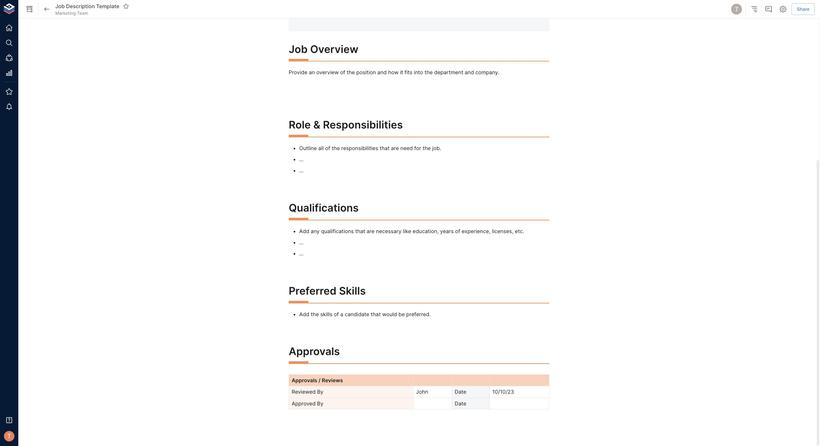 Task type: vqa. For each thing, say whether or not it's contained in the screenshot.
Role & Responsibilities
yes



Task type: locate. For each thing, give the bounding box(es) containing it.
reviewed
[[292, 389, 316, 396]]

preferred.
[[407, 311, 431, 318]]

0 horizontal spatial t
[[7, 433, 11, 441]]

t
[[735, 6, 739, 13], [7, 433, 11, 441]]

company.
[[476, 69, 500, 76]]

approvals
[[289, 346, 340, 358], [292, 378, 317, 384]]

that right qualifications
[[355, 228, 365, 235]]

etc.
[[515, 228, 525, 235]]

role
[[289, 119, 311, 131]]

that left need
[[380, 145, 390, 152]]

provide an overview of the position and how it fits into the department and company.
[[289, 69, 500, 76]]

job
[[55, 3, 65, 9], [289, 43, 308, 56]]

all
[[318, 145, 324, 152]]

0 horizontal spatial job
[[55, 3, 65, 9]]

that
[[380, 145, 390, 152], [355, 228, 365, 235], [371, 311, 381, 318]]

/
[[319, 378, 321, 384]]

1 vertical spatial add
[[299, 311, 309, 318]]

add left any
[[299, 228, 309, 235]]

that left would
[[371, 311, 381, 318]]

licenses,
[[492, 228, 514, 235]]

1 by from the top
[[317, 389, 324, 396]]

0 vertical spatial date
[[455, 389, 467, 396]]

by right approved
[[317, 401, 324, 407]]

job up provide at the left of page
[[289, 43, 308, 56]]

are left need
[[391, 145, 399, 152]]

team
[[77, 10, 88, 16]]

responsibilities
[[341, 145, 378, 152]]

2 … from the top
[[299, 168, 304, 174]]

1 horizontal spatial t button
[[731, 3, 743, 15]]

date
[[455, 389, 467, 396], [455, 401, 467, 407]]

0 horizontal spatial and
[[378, 69, 387, 76]]

overview
[[310, 43, 359, 56]]

1 vertical spatial by
[[317, 401, 324, 407]]

1 add from the top
[[299, 228, 309, 235]]

experience,
[[462, 228, 491, 235]]

and
[[378, 69, 387, 76], [465, 69, 474, 76]]

add
[[299, 228, 309, 235], [299, 311, 309, 318]]

into
[[414, 69, 423, 76]]

2 date from the top
[[455, 401, 467, 407]]

1 vertical spatial job
[[289, 43, 308, 56]]

department
[[434, 69, 464, 76]]

1 horizontal spatial t
[[735, 6, 739, 13]]

0 vertical spatial by
[[317, 389, 324, 396]]

approvals up approvals / reviews
[[289, 346, 340, 358]]

years
[[440, 228, 454, 235]]

1 horizontal spatial job
[[289, 43, 308, 56]]

3 … from the top
[[299, 239, 304, 246]]

of
[[340, 69, 345, 76], [325, 145, 330, 152], [455, 228, 460, 235], [334, 311, 339, 318]]

of left a
[[334, 311, 339, 318]]

of right years
[[455, 228, 460, 235]]

0 horizontal spatial are
[[367, 228, 375, 235]]

skills
[[321, 311, 333, 318]]

go back image
[[43, 5, 51, 13]]

preferred skills
[[289, 285, 366, 298]]

reviewed by
[[292, 389, 324, 396]]

approvals for approvals
[[289, 346, 340, 358]]

the right "for"
[[423, 145, 431, 152]]

the
[[347, 69, 355, 76], [425, 69, 433, 76], [332, 145, 340, 152], [423, 145, 431, 152], [311, 311, 319, 318]]

t button
[[731, 3, 743, 15], [2, 430, 16, 444]]

by down /
[[317, 389, 324, 396]]

add left skills
[[299, 311, 309, 318]]

approvals up reviewed
[[292, 378, 317, 384]]

date for approved by
[[455, 401, 467, 407]]

0 vertical spatial t
[[735, 6, 739, 13]]

it
[[400, 69, 403, 76]]

by
[[317, 389, 324, 396], [317, 401, 324, 407]]

approvals for approvals / reviews
[[292, 378, 317, 384]]

approved by
[[292, 401, 324, 407]]

0 vertical spatial job
[[55, 3, 65, 9]]

settings image
[[780, 5, 788, 13]]

1 horizontal spatial and
[[465, 69, 474, 76]]

preferred
[[289, 285, 337, 298]]

and left how
[[378, 69, 387, 76]]

be
[[399, 311, 405, 318]]

by for approved by
[[317, 401, 324, 407]]

need
[[401, 145, 413, 152]]

1 horizontal spatial are
[[391, 145, 399, 152]]

approved
[[292, 401, 316, 407]]

10/10/23
[[493, 389, 514, 396]]

and left company.
[[465, 69, 474, 76]]

qualifications
[[289, 202, 359, 215]]

2 by from the top
[[317, 401, 324, 407]]

1 vertical spatial approvals
[[292, 378, 317, 384]]

job up marketing
[[55, 3, 65, 9]]

how
[[388, 69, 399, 76]]

show wiki image
[[26, 5, 33, 13]]

the right all
[[332, 145, 340, 152]]

&
[[314, 119, 321, 131]]

0 vertical spatial that
[[380, 145, 390, 152]]

1 vertical spatial date
[[455, 401, 467, 407]]

a
[[341, 311, 344, 318]]

1 vertical spatial t button
[[2, 430, 16, 444]]

1 date from the top
[[455, 389, 467, 396]]

are left necessary at the left bottom of the page
[[367, 228, 375, 235]]

provide
[[289, 69, 308, 76]]

skills
[[339, 285, 366, 298]]

0 vertical spatial t button
[[731, 3, 743, 15]]

are
[[391, 145, 399, 152], [367, 228, 375, 235]]

template
[[96, 3, 119, 9]]

2 add from the top
[[299, 311, 309, 318]]

any
[[311, 228, 320, 235]]

by for reviewed by
[[317, 389, 324, 396]]

0 vertical spatial approvals
[[289, 346, 340, 358]]

0 vertical spatial add
[[299, 228, 309, 235]]

…
[[299, 156, 304, 163], [299, 168, 304, 174], [299, 239, 304, 246], [299, 251, 304, 257]]

comments image
[[765, 5, 773, 13]]



Task type: describe. For each thing, give the bounding box(es) containing it.
job for job overview
[[289, 43, 308, 56]]

favorite image
[[123, 3, 129, 9]]

marketing team link
[[55, 10, 88, 16]]

outline
[[299, 145, 317, 152]]

job description template
[[55, 3, 119, 9]]

add for add the skills of a candidate that would be preferred.
[[299, 311, 309, 318]]

table of contents image
[[751, 5, 759, 13]]

candidate
[[345, 311, 370, 318]]

add for add any qualifications that are necessary like education, years of experience, licenses, etc.
[[299, 228, 309, 235]]

for
[[415, 145, 421, 152]]

the left skills
[[311, 311, 319, 318]]

1 … from the top
[[299, 156, 304, 163]]

of right all
[[325, 145, 330, 152]]

responsibilities
[[323, 119, 403, 131]]

would
[[382, 311, 397, 318]]

overview
[[317, 69, 339, 76]]

role & responsibilities
[[289, 119, 403, 131]]

necessary
[[376, 228, 402, 235]]

2 vertical spatial that
[[371, 311, 381, 318]]

marketing
[[55, 10, 76, 16]]

2 and from the left
[[465, 69, 474, 76]]

1 vertical spatial are
[[367, 228, 375, 235]]

john
[[416, 389, 428, 396]]

share
[[797, 6, 810, 12]]

reviews
[[322, 378, 343, 384]]

share button
[[792, 3, 815, 15]]

description
[[66, 3, 95, 9]]

of right overview
[[340, 69, 345, 76]]

qualifications
[[321, 228, 354, 235]]

1 vertical spatial that
[[355, 228, 365, 235]]

outline all of the responsibilities that are need for the job.
[[299, 145, 442, 152]]

marketing team
[[55, 10, 88, 16]]

like
[[403, 228, 411, 235]]

job for job description template
[[55, 3, 65, 9]]

the right the 'into'
[[425, 69, 433, 76]]

date for reviewed by
[[455, 389, 467, 396]]

add the skills of a candidate that would be preferred.
[[299, 311, 431, 318]]

fits
[[405, 69, 413, 76]]

job.
[[432, 145, 442, 152]]

position
[[357, 69, 376, 76]]

the left position
[[347, 69, 355, 76]]

add any qualifications that are necessary like education, years of experience, licenses, etc.
[[299, 228, 525, 235]]

1 and from the left
[[378, 69, 387, 76]]

4 … from the top
[[299, 251, 304, 257]]

education,
[[413, 228, 439, 235]]

job overview
[[289, 43, 359, 56]]

an
[[309, 69, 315, 76]]

approvals / reviews
[[292, 378, 343, 384]]

0 horizontal spatial t button
[[2, 430, 16, 444]]

0 vertical spatial are
[[391, 145, 399, 152]]

1 vertical spatial t
[[7, 433, 11, 441]]



